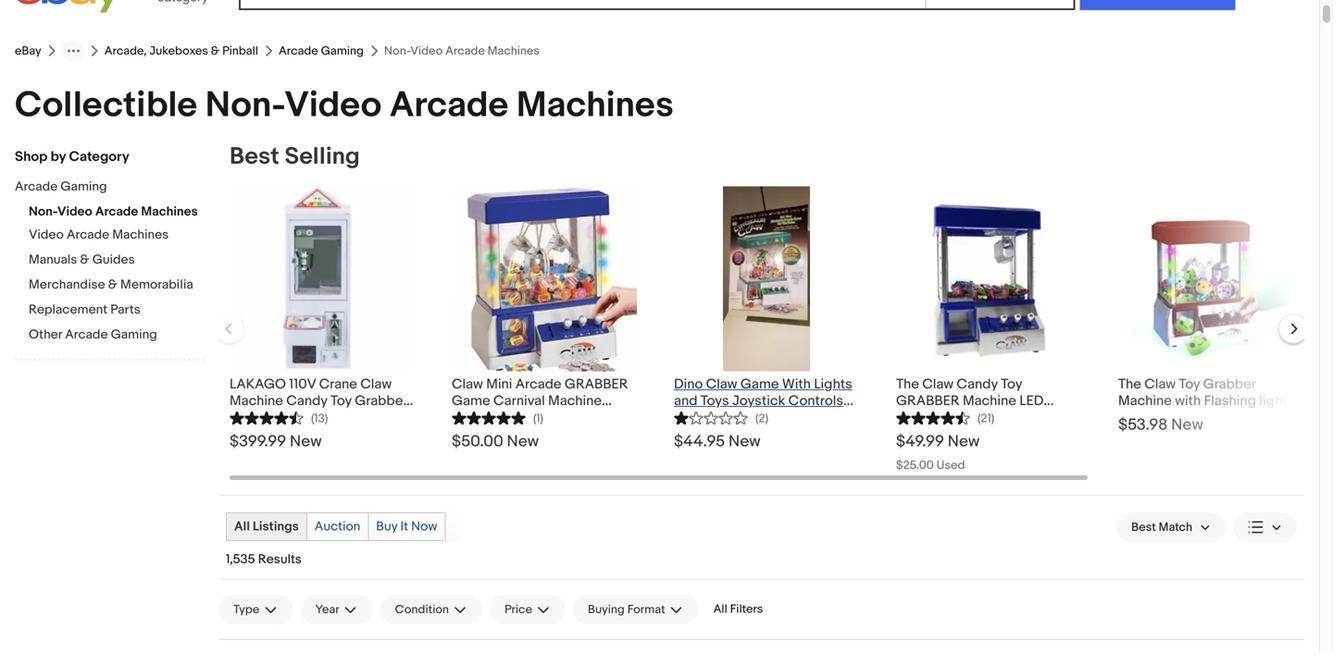 Task type: vqa. For each thing, say whether or not it's contained in the screenshot.
Condition
yes



Task type: describe. For each thing, give the bounding box(es) containing it.
buying format
[[588, 603, 666, 618]]

pinball
[[222, 44, 258, 58]]

toy inside the claw toy grabber machine with flashing lights & sounds
[[1179, 376, 1201, 393]]

$25.00
[[897, 459, 934, 473]]

it
[[401, 520, 408, 535]]

claw inside claw mini arcade grabber game carnival machine crane red or blue 24 toys
[[452, 376, 483, 393]]

format
[[628, 603, 666, 618]]

non- inside arcade gaming non-video arcade machines video arcade machines manuals & guides merchandise & memorabilia replacement parts other arcade gaming
[[29, 204, 57, 220]]

2 vertical spatial machines
[[112, 227, 169, 243]]

musical
[[674, 410, 723, 427]]

$53.98
[[1119, 416, 1168, 435]]

ebay
[[15, 44, 41, 58]]

arcade,
[[104, 44, 147, 58]]

buying
[[588, 603, 625, 618]]

2 vertical spatial gaming
[[111, 327, 157, 343]]

grabber inside the claw candy toy grabber machine led lights mpn 4474 tv trends
[[897, 393, 960, 410]]

1 vertical spatial video
[[57, 204, 92, 220]]

dino claw game with lights and toys joystick controls musical sounds image
[[723, 187, 811, 372]]

shop by category
[[15, 149, 130, 165]]

machine inside the claw toy grabber machine with flashing lights & sounds
[[1119, 393, 1172, 410]]

$49.99 new $25.00 used
[[897, 433, 980, 473]]

merchandise
[[29, 277, 105, 293]]

mpn
[[938, 410, 968, 427]]

arcade gaming non-video arcade machines video arcade machines manuals & guides merchandise & memorabilia replacement parts other arcade gaming
[[15, 179, 198, 343]]

$53.98 new
[[1119, 416, 1204, 435]]

4.3 out of 5 stars image
[[897, 410, 971, 427]]

buying format button
[[573, 596, 699, 625]]

video arcade machines link
[[29, 227, 205, 245]]

claw for dino claw game with lights and toys joystick controls musical sounds
[[706, 376, 738, 393]]

and
[[674, 393, 698, 410]]

$399.99 new
[[230, 433, 322, 452]]

led
[[1020, 393, 1044, 410]]

new for $50.00 new
[[507, 433, 539, 452]]

best for best selling
[[230, 143, 279, 171]]

1,535
[[226, 552, 255, 568]]

parts
[[110, 302, 141, 318]]

red
[[493, 410, 519, 427]]

trends
[[1026, 410, 1069, 427]]

the claw candy toy grabber machine led lights mpn 4474 tv trends image
[[915, 187, 1063, 372]]

0 horizontal spatial arcade gaming link
[[15, 179, 191, 197]]

0 vertical spatial non-
[[205, 84, 285, 127]]

or
[[522, 410, 535, 427]]

gaming for arcade gaming
[[321, 44, 364, 58]]

the claw candy toy grabber machine led lights mpn 4474 tv trends link
[[897, 372, 1082, 427]]

jukeboxes
[[149, 44, 208, 58]]

machine inside the claw candy toy grabber machine led lights mpn 4474 tv trends
[[963, 393, 1017, 410]]

(13)
[[311, 412, 328, 427]]

gaming for arcade gaming non-video arcade machines video arcade machines manuals & guides merchandise & memorabilia replacement parts other arcade gaming
[[61, 179, 107, 195]]

buy it now
[[376, 520, 437, 535]]

filters
[[730, 603, 763, 617]]

match
[[1159, 521, 1193, 535]]

grabber inside claw mini arcade grabber game carnival machine crane red or blue 24 toys
[[565, 376, 628, 393]]

& down manuals & guides link
[[108, 277, 118, 293]]

condition button
[[380, 596, 483, 625]]

claw mini arcade grabber game carnival machine crane red or blue 24 toys image
[[452, 187, 637, 372]]

$49.99
[[897, 433, 945, 452]]

$399.99
[[230, 433, 286, 452]]

the claw toy grabber machine with flashing lights & sounds link
[[1119, 372, 1304, 427]]

0 vertical spatial video
[[285, 84, 382, 127]]

type
[[233, 603, 260, 618]]

the for machine
[[1119, 376, 1142, 393]]

0 vertical spatial machines
[[517, 84, 674, 127]]

now
[[411, 520, 437, 535]]

Search for anything text field
[[242, 0, 922, 8]]

machine inside claw mini arcade grabber game carnival machine crane red or blue 24 toys
[[548, 393, 602, 410]]

(2)
[[756, 412, 769, 427]]

all listings
[[234, 520, 299, 535]]

blue
[[538, 410, 565, 427]]

merchandise & memorabilia link
[[29, 277, 205, 295]]

controls
[[789, 393, 844, 410]]

with
[[782, 376, 811, 393]]

best match
[[1132, 521, 1193, 535]]

toys inside the dino claw game with lights and toys joystick controls musical sounds
[[701, 393, 729, 410]]

arcade, jukeboxes & pinball link
[[104, 44, 258, 58]]

results
[[258, 552, 302, 568]]

listings
[[253, 520, 299, 535]]

selling
[[285, 143, 360, 171]]

new for $44.95 new
[[729, 433, 761, 452]]

best selling
[[230, 143, 360, 171]]

1,535 results
[[226, 552, 302, 568]]

new for $49.99 new $25.00 used
[[948, 433, 980, 452]]

lights inside the dino claw game with lights and toys joystick controls musical sounds
[[814, 376, 853, 393]]

(1) link
[[452, 410, 544, 427]]

flashing
[[1205, 393, 1257, 410]]

game inside the dino claw game with lights and toys joystick controls musical sounds
[[741, 376, 779, 393]]

1 horizontal spatial arcade gaming link
[[279, 44, 364, 58]]

grabber
[[1204, 376, 1256, 393]]

all for all listings
[[234, 520, 250, 535]]

condition
[[395, 603, 449, 618]]

auction link
[[307, 514, 368, 541]]

used
[[937, 459, 966, 473]]

category
[[69, 149, 130, 165]]

toys inside claw mini arcade grabber game carnival machine crane red or blue 24 toys
[[587, 410, 616, 427]]

sounds inside the claw toy grabber machine with flashing lights & sounds
[[1132, 410, 1180, 427]]

joystick
[[733, 393, 786, 410]]

by
[[51, 149, 66, 165]]

toy inside the claw candy toy grabber machine led lights mpn 4474 tv trends
[[1001, 376, 1023, 393]]



Task type: locate. For each thing, give the bounding box(es) containing it.
game
[[741, 376, 779, 393], [452, 393, 491, 410]]

shop
[[15, 149, 48, 165]]

arcade gaming link down the category
[[15, 179, 191, 197]]

carnival
[[494, 393, 545, 410]]

1 claw from the left
[[452, 376, 483, 393]]

1 the from the left
[[897, 376, 920, 393]]

4474
[[971, 410, 1003, 427]]

type button
[[219, 596, 293, 625]]

claw
[[452, 376, 483, 393], [706, 376, 738, 393], [923, 376, 954, 393], [1145, 376, 1176, 393]]

auction
[[315, 520, 361, 535]]

the
[[897, 376, 920, 393], [1119, 376, 1142, 393]]

claw for the claw toy grabber machine with flashing lights & sounds
[[1145, 376, 1176, 393]]

candy
[[957, 376, 998, 393]]

game up (2)
[[741, 376, 779, 393]]

with
[[1176, 393, 1201, 410]]

1 horizontal spatial lights
[[897, 410, 935, 427]]

1 horizontal spatial toys
[[701, 393, 729, 410]]

0 horizontal spatial lights
[[814, 376, 853, 393]]

new down "with"
[[1172, 416, 1204, 435]]

arcade gaming link up collectible non-video arcade machines
[[279, 44, 364, 58]]

gaming down shop by category
[[61, 179, 107, 195]]

video up selling
[[285, 84, 382, 127]]

claw inside the dino claw game with lights and toys joystick controls musical sounds
[[706, 376, 738, 393]]

the inside the claw candy toy grabber machine led lights mpn 4474 tv trends
[[897, 376, 920, 393]]

0 horizontal spatial toy
[[1001, 376, 1023, 393]]

non-
[[205, 84, 285, 127], [29, 204, 57, 220]]

best inside dropdown button
[[1132, 521, 1157, 535]]

all inside button
[[714, 603, 728, 617]]

0 horizontal spatial best
[[230, 143, 279, 171]]

best selling main content
[[215, 142, 1326, 653]]

grabber
[[565, 376, 628, 393], [897, 393, 960, 410]]

None submit
[[1080, 0, 1236, 10]]

1 vertical spatial lights
[[897, 410, 935, 427]]

1 horizontal spatial machine
[[963, 393, 1017, 410]]

0 horizontal spatial sounds
[[726, 410, 773, 427]]

year button
[[300, 596, 373, 625]]

best left selling
[[230, 143, 279, 171]]

sounds inside the dino claw game with lights and toys joystick controls musical sounds
[[726, 410, 773, 427]]

1 horizontal spatial the
[[1119, 376, 1142, 393]]

game inside claw mini arcade grabber game carnival machine crane red or blue 24 toys
[[452, 393, 491, 410]]

new inside $49.99 new $25.00 used
[[948, 433, 980, 452]]

(21) link
[[897, 410, 995, 427]]

arcade
[[279, 44, 318, 58], [390, 84, 509, 127], [15, 179, 58, 195], [95, 204, 138, 220], [67, 227, 109, 243], [65, 327, 108, 343], [516, 376, 562, 393]]

claw right dino
[[706, 376, 738, 393]]

buy it now link
[[369, 514, 445, 541]]

arcade, jukeboxes & pinball
[[104, 44, 258, 58]]

gaming down parts
[[111, 327, 157, 343]]

& inside the claw toy grabber machine with flashing lights & sounds
[[1119, 410, 1129, 427]]

0 horizontal spatial non-
[[29, 204, 57, 220]]

the inside the claw toy grabber machine with flashing lights & sounds
[[1119, 376, 1142, 393]]

0 horizontal spatial all
[[234, 520, 250, 535]]

1 vertical spatial arcade gaming link
[[15, 179, 191, 197]]

1 vertical spatial gaming
[[61, 179, 107, 195]]

toy up tv
[[1001, 376, 1023, 393]]

other arcade gaming link
[[29, 327, 205, 345]]

sounds
[[726, 410, 773, 427], [1132, 410, 1180, 427]]

lights right with
[[814, 376, 853, 393]]

price
[[505, 603, 533, 618]]

lights inside the claw candy toy grabber machine led lights mpn 4474 tv trends
[[897, 410, 935, 427]]

claw for the claw candy toy grabber machine led lights mpn 4474 tv trends
[[923, 376, 954, 393]]

0 horizontal spatial gaming
[[61, 179, 107, 195]]

0 horizontal spatial the
[[897, 376, 920, 393]]

all
[[234, 520, 250, 535], [714, 603, 728, 617]]

$50.00
[[452, 433, 504, 452]]

the for grabber
[[897, 376, 920, 393]]

non- down the pinball
[[205, 84, 285, 127]]

the claw candy toy grabber machine led lights mpn 4474 tv trends
[[897, 376, 1069, 427]]

1 horizontal spatial gaming
[[111, 327, 157, 343]]

2 toy from the left
[[1179, 376, 1201, 393]]

1 horizontal spatial all
[[714, 603, 728, 617]]

0 vertical spatial all
[[234, 520, 250, 535]]

lights
[[814, 376, 853, 393], [897, 410, 935, 427]]

all listings link
[[227, 514, 306, 541]]

0 horizontal spatial grabber
[[565, 376, 628, 393]]

non- up manuals
[[29, 204, 57, 220]]

claw mini arcade grabber game carnival machine crane red or blue 24 toys
[[452, 376, 628, 427]]

claw up $53.98 new
[[1145, 376, 1176, 393]]

all for all filters
[[714, 603, 728, 617]]

video up manuals
[[29, 227, 64, 243]]

the up 4.3 out of 5 stars image
[[897, 376, 920, 393]]

manuals & guides link
[[29, 252, 205, 270]]

best for best match
[[1132, 521, 1157, 535]]

new down (13)
[[290, 433, 322, 452]]

guides
[[92, 252, 135, 268]]

1 horizontal spatial non-
[[205, 84, 285, 127]]

$44.95
[[674, 433, 725, 452]]

1 horizontal spatial best
[[1132, 521, 1157, 535]]

toys right and
[[701, 393, 729, 410]]

new for $53.98 new
[[1172, 416, 1204, 435]]

all filters
[[714, 603, 763, 617]]

1 out of 5 stars image
[[674, 410, 748, 427]]

toys right 24
[[587, 410, 616, 427]]

mini
[[486, 376, 513, 393]]

2 claw from the left
[[706, 376, 738, 393]]

arcade gaming link
[[279, 44, 364, 58], [15, 179, 191, 197]]

new down (2)
[[729, 433, 761, 452]]

lakago 110v crane claw machine candy toy grabber catcher for carnival, charge play, mall and home image
[[230, 187, 415, 372]]

1 vertical spatial non-
[[29, 204, 57, 220]]

& left guides
[[80, 252, 89, 268]]

1 horizontal spatial sounds
[[1132, 410, 1180, 427]]

0 vertical spatial arcade gaming link
[[279, 44, 364, 58]]

2 the from the left
[[1119, 376, 1142, 393]]

grabber up $49.99
[[897, 393, 960, 410]]

gaming
[[321, 44, 364, 58], [61, 179, 107, 195], [111, 327, 157, 343]]

0 horizontal spatial machine
[[548, 393, 602, 410]]

ebay link
[[15, 44, 41, 58]]

best match button
[[1117, 513, 1226, 543]]

1 horizontal spatial toy
[[1179, 376, 1201, 393]]

toy left grabber
[[1179, 376, 1201, 393]]

2 horizontal spatial gaming
[[321, 44, 364, 58]]

memorabilia
[[120, 277, 193, 293]]

best
[[230, 143, 279, 171], [1132, 521, 1157, 535]]

1 vertical spatial best
[[1132, 521, 1157, 535]]

2 vertical spatial video
[[29, 227, 64, 243]]

game left red
[[452, 393, 491, 410]]

claw inside the claw toy grabber machine with flashing lights & sounds
[[1145, 376, 1176, 393]]

manuals
[[29, 252, 77, 268]]

3 machine from the left
[[1119, 393, 1172, 410]]

machines
[[517, 84, 674, 127], [141, 204, 198, 220], [112, 227, 169, 243]]

the claw toy grabber machine with flashing lights & sounds image
[[1133, 187, 1290, 372]]

claw mini arcade grabber game carnival machine crane red or blue 24 toys link
[[452, 372, 637, 427]]

4.7 out of 5 stars image
[[230, 410, 304, 427]]

dino
[[674, 376, 703, 393]]

the claw toy grabber machine with flashing lights & sounds
[[1119, 376, 1295, 427]]

video
[[285, 84, 382, 127], [57, 204, 92, 220], [29, 227, 64, 243]]

arcade gaming
[[279, 44, 364, 58]]

$50.00 new
[[452, 433, 539, 452]]

machine
[[548, 393, 602, 410], [963, 393, 1017, 410], [1119, 393, 1172, 410]]

all up the 1,535
[[234, 520, 250, 535]]

0 horizontal spatial toys
[[587, 410, 616, 427]]

0 vertical spatial gaming
[[321, 44, 364, 58]]

best left match
[[1132, 521, 1157, 535]]

(13) link
[[230, 410, 328, 427]]

collectible
[[15, 84, 197, 127]]

collectible non-video arcade machines
[[15, 84, 674, 127]]

claw inside the claw candy toy grabber machine led lights mpn 4474 tv trends
[[923, 376, 954, 393]]

price button
[[490, 596, 566, 625]]

replacement
[[29, 302, 108, 318]]

gaming up collectible non-video arcade machines
[[321, 44, 364, 58]]

dino claw game with lights and toys joystick controls musical sounds
[[674, 376, 853, 427]]

tv
[[1006, 410, 1023, 427]]

replacement parts link
[[29, 302, 205, 320]]

grabber up 24
[[565, 376, 628, 393]]

new down or
[[507, 433, 539, 452]]

(1)
[[533, 412, 544, 427]]

1 vertical spatial machines
[[141, 204, 198, 220]]

1 vertical spatial all
[[714, 603, 728, 617]]

arcade inside claw mini arcade grabber game carnival machine crane red or blue 24 toys
[[516, 376, 562, 393]]

new for $399.99 new
[[290, 433, 322, 452]]

1 horizontal spatial grabber
[[897, 393, 960, 410]]

claw up 4.3 out of 5 stars image
[[923, 376, 954, 393]]

5 out of 5 stars image
[[452, 410, 526, 427]]

1 machine from the left
[[548, 393, 602, 410]]

1 horizontal spatial game
[[741, 376, 779, 393]]

1 sounds from the left
[[726, 410, 773, 427]]

& left the pinball
[[211, 44, 220, 58]]

0 vertical spatial best
[[230, 143, 279, 171]]

lights
[[1260, 393, 1295, 410]]

1 toy from the left
[[1001, 376, 1023, 393]]

the up the $53.98
[[1119, 376, 1142, 393]]

2 horizontal spatial machine
[[1119, 393, 1172, 410]]

0 vertical spatial lights
[[814, 376, 853, 393]]

(2) link
[[674, 410, 769, 427]]

year
[[315, 603, 340, 618]]

2 sounds from the left
[[1132, 410, 1180, 427]]

video up video arcade machines link
[[57, 204, 92, 220]]

0 horizontal spatial game
[[452, 393, 491, 410]]

view: list view image
[[1248, 518, 1283, 538]]

$44.95 new
[[674, 433, 761, 452]]

4 claw from the left
[[1145, 376, 1176, 393]]

lights up $49.99
[[897, 410, 935, 427]]

crane
[[452, 410, 490, 427]]

buy
[[376, 520, 398, 535]]

all left 'filters'
[[714, 603, 728, 617]]

claw left mini
[[452, 376, 483, 393]]

dino claw game with lights and toys joystick controls musical sounds link
[[674, 372, 859, 427]]

new down "mpn" at right
[[948, 433, 980, 452]]

3 claw from the left
[[923, 376, 954, 393]]

all filters button
[[706, 596, 771, 625]]

(21)
[[978, 412, 995, 427]]

toys
[[701, 393, 729, 410], [587, 410, 616, 427]]

2 machine from the left
[[963, 393, 1017, 410]]

toy
[[1001, 376, 1023, 393], [1179, 376, 1201, 393]]

& left "with"
[[1119, 410, 1129, 427]]



